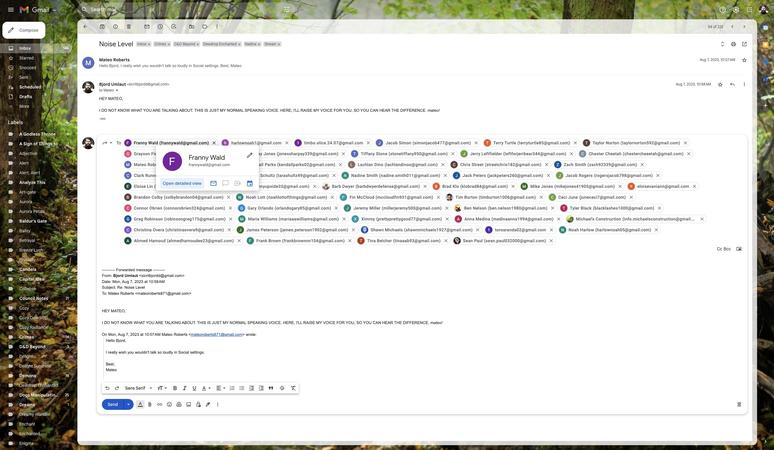Task type: vqa. For each thing, say whether or not it's contained in the screenshot.


Task type: locate. For each thing, give the bounding box(es) containing it.
1 down 4
[[68, 142, 69, 146]]

0 vertical spatial d&d
[[174, 42, 182, 46]]

peters
[[473, 173, 486, 178]]

press delete to remove this chip element for christina overa (christinaovera9@gmail.com)
[[227, 227, 232, 233]]

i do not know what you are talking about. this is just my normal speaking voice. here, i'll raise my voice for you, so you can hear the difference. mateo! inside message body text field
[[102, 321, 443, 326]]

d&d beyond for the d&d beyond button
[[174, 42, 195, 46]]

settings. down the on mon, aug 7, 2023 at 10:07 am mateo roberts < mateoroberts871@gmail.com > wrote:
[[190, 350, 205, 355]]

0 vertical spatial cozy
[[19, 306, 29, 311]]

press delete to remove this chip image for (ben.nelson1980@gmail.com)
[[550, 206, 556, 211]]

> down hello bjord, i really wish you wouldn't talk so loudly in social settings. best, mateo
[[168, 82, 170, 87]]

hey down to:
[[102, 309, 110, 314]]

press delete to remove this chip element for jerry leftfielder (leftforjerrbear344@gmail.com)
[[569, 151, 575, 157]]

show trimmed content image
[[99, 117, 106, 121]]

press delete to remove this chip element for chester cheetah (chestercheeetah@gmail.com)
[[686, 151, 692, 157]]

cozy down cozy link
[[19, 316, 29, 321]]

bjord inside ---------- forwarded message --------- from: bjord umlaut <sicritbjordd@gmail.com> date: mon, aug 7, 2023 at 10:58 am subject: re: noise level to: mateo roberts <mateoroberts871@gmail.com>
[[113, 274, 124, 278]]

of right sign
[[33, 141, 38, 147]]

bjord down forwarded
[[113, 274, 124, 278]]

to:
[[102, 291, 107, 296]]

mon, up hello bjord,
[[108, 333, 117, 337]]

know down show details image at the left top of page
[[118, 108, 130, 113]]

cozy up crimes link
[[19, 325, 29, 331]]

mateoroberts871@gmail.com link
[[191, 333, 243, 337]]

ben nelson (ben.nelson1980@gmail.com)
[[464, 206, 548, 211]]

3 cozy from the top
[[19, 325, 29, 331]]

1 a from the top
[[19, 132, 22, 137]]

a left the "godless"
[[19, 132, 22, 137]]

do inside message body text field
[[104, 321, 110, 326]]

mateo, down re: at bottom
[[111, 309, 126, 314]]

know up hello bjord,
[[120, 321, 133, 326]]

hey mateo,
[[99, 97, 123, 101], [102, 309, 126, 314]]

press delete to remove this chip image for (mateoroberts871@gmail.com)
[[229, 162, 234, 167]]

0 horizontal spatial in
[[174, 350, 177, 355]]

press delete to remove this chip element for tyler black (blacklashes1000@gmail.com)
[[657, 206, 662, 211]]

i down mateo roberts
[[121, 64, 122, 68]]

to
[[116, 140, 121, 146]]

1 vertical spatial <
[[189, 333, 191, 337]]

a for a godless throne
[[19, 132, 22, 137]]

0 vertical spatial social
[[193, 64, 204, 68]]

press delete to remove this chip image for (colbybrandon04@gmail.com)
[[226, 195, 232, 200]]

0 vertical spatial talk
[[165, 64, 171, 68]]

press delete to remove this chip element for shawn michaels (shawnmichaels1927@gmail.com)
[[475, 227, 481, 233]]

6 - from the left
[[108, 268, 110, 272]]

0 vertical spatial 21
[[66, 267, 69, 272]]

jones for mike jones
[[541, 184, 553, 189]]

(tinaaab93@gmail.com)
[[393, 239, 441, 243]]

1 vertical spatial raise
[[303, 321, 315, 326]]

dewdrop down demons link
[[19, 383, 37, 389]]

cozy radiance
[[19, 325, 48, 331]]

crimes inside button
[[155, 42, 166, 46]]

alert up analyze this link at left top
[[31, 170, 40, 176]]

17 - from the left
[[161, 268, 162, 272]]

2 1 from the top
[[68, 142, 69, 146]]

inbox for inbox link
[[19, 46, 31, 51]]

1 for scheduled
[[68, 85, 69, 89]]

indent less ‪(⌘[)‬ image
[[249, 386, 255, 392]]

aurora down the art-gate
[[19, 199, 32, 205]]

d&d beyond down crimes link
[[19, 345, 45, 350]]

stream button
[[263, 41, 277, 47]]

not down show details image at the left top of page
[[108, 108, 117, 113]]

1 horizontal spatial level
[[136, 286, 145, 290]]

1 vertical spatial so
[[357, 321, 362, 326]]

press delete to remove this chip element for sean paul (sean.paul032000@gmail.com)
[[549, 238, 554, 244]]

a
[[19, 132, 22, 137], [19, 141, 22, 147]]

you
[[143, 108, 152, 113], [361, 108, 369, 113], [146, 321, 155, 326], [363, 321, 372, 326]]

enchanted down "enchant"
[[19, 432, 40, 437]]

2 a from the top
[[19, 141, 22, 147]]

(mikejones41905@gmail.com)
[[555, 184, 615, 189]]

15 - from the left
[[158, 268, 160, 272]]

press delete to remove this chip image for (robinsongreg175@gmail.com)
[[228, 216, 234, 222]]

strikethrough ‪(⌘⇧x)‬ image
[[279, 386, 285, 392]]

> inside bjord umlaut < sicritbjordd@gmail.com >
[[168, 82, 170, 87]]

1 horizontal spatial d&d beyond
[[174, 42, 195, 46]]

0 horizontal spatial wish
[[119, 350, 126, 355]]

d&d inside button
[[174, 42, 182, 46]]

0 vertical spatial smith
[[575, 162, 587, 167]]

capital idea link
[[19, 277, 44, 282]]

10:07 am
[[721, 57, 736, 62], [145, 333, 161, 337]]

press delete to remove this chip image for fin mccloud (mccloudfin931@gmail.com)
[[436, 195, 441, 200]]

sans serif option
[[124, 386, 149, 392]]

about.
[[179, 108, 193, 113], [182, 321, 196, 326]]

1 aurora from the top
[[19, 199, 32, 205]]

candela link
[[19, 267, 36, 273]]

6 1 from the top
[[68, 403, 69, 407]]

mateo left show details image at the left top of page
[[104, 88, 114, 93]]

paul
[[474, 239, 483, 243]]

loudly inside message body text field
[[163, 350, 173, 355]]

1 vertical spatial best,
[[106, 362, 115, 367]]

so down the d&d beyond button
[[172, 64, 176, 68]]

search mail image
[[79, 4, 90, 15]]

bjord, for hello bjord,
[[116, 339, 126, 343]]

mike
[[531, 184, 540, 189]]

move to image
[[189, 24, 195, 30]]

drafts
[[19, 94, 32, 100]]

jerry
[[470, 151, 481, 156]]

jones right mike
[[541, 184, 553, 189]]

social down the on mon, aug 7, 2023 at 10:07 am mateo roberts < mateoroberts871@gmail.com > wrote:
[[178, 350, 189, 355]]

press delete to remove this chip image for taylor norton (taylornorton592@gmail.com)
[[683, 140, 688, 146]]

1 vertical spatial talk
[[150, 350, 157, 355]]

undo ‪(⌘z)‬ image
[[104, 386, 110, 392]]

Message Body text field
[[102, 255, 743, 379]]

difference. inside message body text field
[[403, 321, 429, 326]]

main menu image
[[7, 6, 15, 13]]

bjord, down mateo roberts
[[109, 64, 120, 68]]

0 vertical spatial d&d beyond
[[174, 42, 195, 46]]

labels image
[[202, 24, 208, 30]]

2023, up not starred image
[[711, 57, 720, 62]]

italic ‪(⌘i)‬ image
[[182, 386, 188, 392]]

report spam image
[[113, 24, 119, 30]]

2023, left not starred image
[[687, 82, 696, 87]]

dewdrop inside button
[[203, 42, 218, 46]]

press delete to remove this chip image for clark runnerman (clarkrunnerman@gmail.com)
[[231, 173, 236, 178]]

fin mccloud (mccloudfin931@gmail.com)
[[350, 195, 433, 200]]

1 vertical spatial not
[[111, 321, 119, 326]]

2023 up i really wish you wouldn't talk so loudly in social settings. at the left bottom
[[130, 333, 139, 337]]

10:58 am down the <sicritbjordd@gmail.com>
[[149, 280, 165, 284]]

press delete to remove this chip image for (streetchris182@gmail.com)
[[544, 162, 550, 167]]

tiffany stone (stonetiffany950@gmail.com)
[[361, 151, 448, 156]]

jacob up mike jones (mikejones41905@gmail.com)
[[566, 173, 578, 178]]

noise inside ---------- forwarded message --------- from: bjord umlaut <sicritbjordd@gmail.com> date: mon, aug 7, 2023 at 10:58 am subject: re: noise level to: mateo roberts <mateoroberts871@gmail.com>
[[124, 286, 135, 290]]

2023 inside ---------- forwarded message --------- from: bjord umlaut <sicritbjordd@gmail.com> date: mon, aug 7, 2023 at 10:58 am subject: re: noise level to: mateo roberts <mateoroberts871@gmail.com>
[[135, 280, 143, 284]]

construction
[[596, 217, 621, 222]]

roberts inside ---------- forwarded message --------- from: bjord umlaut <sicritbjordd@gmail.com> date: mon, aug 7, 2023 at 10:58 am subject: re: noise level to: mateo roberts <mateoroberts871@gmail.com>
[[120, 291, 134, 296]]

beyond down move to image at top
[[183, 42, 195, 46]]

nadine down lachlan on the top left
[[351, 173, 365, 178]]

(eloiselin621@gmail.com)
[[154, 184, 206, 189]]

gmail image
[[19, 4, 52, 16]]

not up hello bjord,
[[111, 321, 119, 326]]

wander
[[35, 412, 50, 418]]

0 vertical spatial best,
[[221, 64, 230, 68]]

2 cozy from the top
[[19, 316, 29, 321]]

jacob left simon
[[386, 141, 398, 145]]

notes
[[36, 296, 48, 302]]

to inside labels navigation
[[54, 141, 58, 147]]

2 - from the left
[[103, 268, 105, 272]]

not starred checkbox right aug 7, 2023, 10:07 am cell at the right
[[742, 57, 748, 63]]

press delete to remove this chip image
[[284, 140, 290, 146], [683, 140, 688, 146], [341, 151, 347, 157], [450, 151, 456, 157], [569, 151, 575, 157], [686, 151, 692, 157], [338, 162, 343, 167], [440, 162, 446, 167], [640, 162, 645, 167], [231, 173, 236, 178], [546, 173, 551, 178], [656, 173, 661, 178], [312, 184, 318, 189], [511, 184, 516, 189], [436, 195, 441, 200], [539, 195, 544, 200], [629, 195, 634, 200], [334, 206, 339, 211], [657, 206, 662, 211], [342, 216, 347, 222], [556, 216, 562, 222], [227, 227, 232, 233], [351, 227, 356, 233], [475, 227, 481, 233], [443, 238, 449, 244], [549, 238, 554, 244]]

(clarkrunnerman@gmail.com)
[[169, 173, 228, 178]]

beyond inside button
[[183, 42, 195, 46]]

1 vertical spatial just
[[212, 321, 222, 326]]

press delete to remove this chip image for (millerjeremy500@gmail.com)
[[444, 206, 450, 211]]

dewdrop enchanted up dogs manipulating time
[[19, 383, 58, 389]]

hear inside message body text field
[[382, 321, 393, 326]]

labels heading
[[8, 120, 64, 126]]

enchanted up manipulating
[[38, 383, 58, 389]]

(millerjeremy500@gmail.com)
[[382, 206, 442, 211]]

1 right idea on the left of the page
[[68, 277, 69, 282]]

d&d beyond inside button
[[174, 42, 195, 46]]

0 vertical spatial mateo!
[[428, 108, 440, 113]]

(chestercheeetah@gmail.com)
[[623, 151, 684, 156]]

press delete to remove this chip element for michael's construction (info.michaelsconstruction@gmail.com)
[[700, 216, 705, 222]]

1 vertical spatial umlaut
[[125, 274, 138, 278]]

0 vertical spatial alert
[[19, 161, 29, 166]]

press delete to remove this chip image for jacob rogers (rogersjacob798@gmail.com)
[[656, 173, 661, 178]]

(connorobrien324@gmail.com)
[[164, 206, 225, 211]]

press delete to remove this chip element for brad klo (klobrad84@gmail.com)
[[511, 184, 516, 189]]

(ahmedhamoudee23@gmail.com)
[[167, 239, 234, 243]]

beyond for the d&d beyond button
[[183, 42, 195, 46]]

d&d beyond for d&d beyond link
[[19, 345, 45, 350]]

crimes down snooze icon
[[155, 42, 166, 46]]

d&d beyond down move to image at top
[[174, 42, 195, 46]]

1 cozy from the top
[[19, 306, 29, 311]]

press delete to remove this chip element for barb dwyer (barbdwyerdefense@gmail.com)
[[423, 184, 428, 189]]

d&d up delight link
[[19, 345, 29, 350]]

2 aurora from the top
[[19, 209, 32, 214]]

mccloud
[[357, 195, 375, 200]]

1 vertical spatial the
[[394, 321, 402, 326]]

0 horizontal spatial <
[[127, 82, 129, 87]]

0 vertical spatial hear
[[380, 108, 391, 113]]

press delete to remove this chip image for (mikejones41905@gmail.com)
[[618, 184, 623, 189]]

(streetchris182@gmail.com)
[[485, 162, 542, 167]]

smith right zach
[[575, 162, 587, 167]]

noise right re: at bottom
[[124, 286, 135, 290]]

press delete to remove this chip image for (ahmedhamoudee23@gmail.com)
[[236, 238, 242, 244]]

0 vertical spatial of
[[713, 24, 717, 29]]

none text field inside 'search field' list box
[[558, 236, 743, 246]]

crimes button
[[153, 41, 167, 47]]

bjord up to mateo
[[99, 82, 110, 87]]

dewdrop enchanted down more image
[[203, 42, 237, 46]]

enchanted inside button
[[219, 42, 237, 46]]

0 vertical spatial you
[[142, 64, 149, 68]]

press delete to remove this chip element for jack peters (jackpeters260@gmail.com)
[[546, 173, 551, 178]]

None text field
[[558, 236, 743, 246]]

are down "sicritbjordd@gmail.com"
[[153, 108, 161, 113]]

art-
[[19, 190, 27, 195]]

inbox inside 'button'
[[137, 42, 146, 46]]

dewdrop enchanted inside button
[[203, 42, 237, 46]]

0 vertical spatial bjord
[[99, 82, 110, 87]]

beyond inside labels navigation
[[30, 345, 45, 350]]

nadine left 'stream' button
[[245, 42, 257, 46]]

d&d inside labels navigation
[[19, 345, 29, 350]]

cozy link
[[19, 306, 29, 311]]

> left wrote:
[[243, 333, 245, 337]]

bjord, up best, mateo
[[116, 339, 126, 343]]

smith for zach smith
[[575, 162, 587, 167]]

cozy down council
[[19, 306, 29, 311]]

1 horizontal spatial in
[[189, 64, 192, 68]]

< inside bjord umlaut < sicritbjordd@gmail.com >
[[127, 82, 129, 87]]

search field list box
[[122, 137, 743, 246]]

8 - from the left
[[111, 268, 112, 272]]

nadine for nadine smith (nadine.smith011@gmail.com)
[[351, 173, 365, 178]]

crimes inside labels navigation
[[19, 335, 34, 340]]

0 horizontal spatial wouldn't
[[135, 350, 149, 355]]

crimes up d&d beyond link
[[19, 335, 34, 340]]

d&d down add to tasks "image"
[[174, 42, 182, 46]]

hey mateo, down to:
[[102, 309, 126, 314]]

1 1 from the top
[[68, 85, 69, 89]]

2023 down the message
[[135, 280, 143, 284]]

0 horizontal spatial inbox
[[19, 46, 31, 51]]

at up i really wish you wouldn't talk so loudly in social settings. at the left bottom
[[140, 333, 143, 337]]

press delete to remove this chip element for chris street (streetchris182@gmail.com)
[[544, 162, 550, 167]]

1 horizontal spatial noise
[[124, 286, 135, 290]]

press delete to remove this chip element for jeremy miller (millerjeremy500@gmail.com)
[[444, 206, 450, 211]]

mateo, inside message body text field
[[111, 309, 126, 314]]

1 vertical spatial settings.
[[190, 350, 205, 355]]

more send options image
[[126, 402, 132, 408]]

1 for analyze this
[[68, 180, 69, 185]]

0 vertical spatial dewdrop
[[203, 42, 218, 46]]

wouldn't inside message body text field
[[135, 350, 149, 355]]

2 21 from the top
[[66, 296, 69, 301]]

noise up mateo roberts
[[99, 40, 116, 48]]

aurora down the aurora link
[[19, 209, 32, 214]]

(colbybrandon04@gmail.com)
[[164, 195, 224, 200]]

2023, for 10:07 am
[[711, 57, 720, 62]]

press delete to remove this chip element for mike jones (mikejones41905@gmail.com)
[[618, 184, 623, 189]]

enchanted down more image
[[219, 42, 237, 46]]

---------- forwarded message --------- from: bjord umlaut <sicritbjordd@gmail.com> date: mon, aug 7, 2023 at 10:58 am subject: re: noise level to: mateo roberts <mateoroberts871@gmail.com>
[[102, 268, 191, 296]]

1 horizontal spatial talk
[[165, 64, 171, 68]]

mateo inside 'search field' list box
[[134, 162, 146, 167]]

in inside message body text field
[[174, 350, 177, 355]]

(ben.nelson1980@gmail.com)
[[488, 206, 548, 211]]

1 down 25
[[68, 403, 69, 407]]

snooze image
[[157, 24, 163, 30]]

press delete to remove this chip image for tim burton (timburton1006@gmail.com)
[[539, 195, 544, 200]]

bold ‪(⌘b)‬ image
[[172, 386, 178, 392]]

of
[[713, 24, 717, 29], [33, 141, 38, 147]]

0 vertical spatial here,
[[280, 108, 292, 113]]

loudly down the d&d beyond button
[[178, 64, 188, 68]]

1 horizontal spatial wouldn't
[[150, 64, 164, 68]]

bjord, inside message body text field
[[116, 339, 126, 343]]

breeze lush link
[[19, 248, 43, 253]]

aug 7, 2023, 10:58 am
[[676, 82, 712, 87]]

1 vertical spatial this
[[197, 321, 206, 326]]

franny
[[134, 141, 147, 145]]

0 horizontal spatial of
[[33, 141, 38, 147]]

to left show details image at the left top of page
[[99, 88, 103, 93]]

1 vertical spatial jacob
[[566, 173, 578, 178]]

10 - from the left
[[114, 268, 115, 272]]

best, inside best, mateo
[[106, 362, 115, 367]]

10:07 am left not starred icon
[[721, 57, 736, 62]]

baldur's
[[19, 219, 36, 224]]

0 vertical spatial so
[[172, 64, 176, 68]]

1 horizontal spatial nadine
[[351, 173, 365, 178]]

cozy for cozy link
[[19, 306, 29, 311]]

hello down mateo roberts
[[99, 64, 108, 68]]

not starred checkbox down aug 7, 2023, 10:07 am cell at the right
[[718, 81, 724, 87]]

wish up bjord umlaut < sicritbjordd@gmail.com >
[[133, 64, 141, 68]]

so down the on mon, aug 7, 2023 at 10:07 am mateo roberts < mateoroberts871@gmail.com > wrote:
[[158, 350, 162, 355]]

1 vertical spatial difference.
[[403, 321, 429, 326]]

discard draft ‪(⌘⇧d)‬ image
[[737, 402, 743, 408]]

gary orlando (orlandogary85@gmail.com)
[[248, 206, 331, 211]]

press delete to remove this chip element for fin mccloud (mccloudfin931@gmail.com)
[[436, 195, 441, 200]]

mon, up re: at bottom
[[112, 280, 121, 284]]

1 - from the left
[[102, 268, 103, 272]]

2023, for 10:58 am
[[687, 82, 696, 87]]

0 vertical spatial to
[[99, 88, 103, 93]]

so
[[172, 64, 176, 68], [158, 350, 162, 355]]

press delete to remove this chip element for frank brown (frankbrownnn104@gmail.com)
[[347, 238, 353, 244]]

hey mateo, inside message body text field
[[102, 309, 126, 314]]

nadine for nadine
[[245, 42, 257, 46]]

None search field
[[77, 2, 295, 17]]

0 horizontal spatial >
[[168, 82, 170, 87]]

sunshine
[[34, 364, 51, 369]]

press delete to remove this chip element for zach smith (zach92339@gmail.com)
[[640, 162, 645, 167]]

1 vertical spatial can
[[373, 321, 381, 326]]

do up on
[[104, 321, 110, 326]]

1 21 from the top
[[66, 267, 69, 272]]

d&d beyond inside labels navigation
[[19, 345, 45, 350]]

leftfielder
[[482, 151, 502, 156]]

voice inside message body text field
[[323, 321, 336, 326]]

0 horizontal spatial dewdrop enchanted
[[19, 383, 58, 389]]

in down the on mon, aug 7, 2023 at 10:07 am mateo roberts < mateoroberts871@gmail.com > wrote:
[[174, 350, 177, 355]]

(simonjacob477@gmail.com)
[[413, 141, 471, 145]]

press delete to remove this chip image for james peterson (james.peterson1902@gmail.com)
[[351, 227, 356, 233]]

press delete to remove this chip image for (info.michaelsconstruction@gmail.com)
[[700, 216, 705, 222]]

0 vertical spatial mon,
[[112, 280, 121, 284]]

not starred image
[[718, 81, 724, 87]]

10:07 am up i really wish you wouldn't talk so loudly in social settings. at the left bottom
[[145, 333, 161, 337]]

1 vertical spatial d&d
[[19, 345, 29, 350]]

21 for candela
[[66, 267, 69, 272]]

social down the d&d beyond button
[[193, 64, 204, 68]]

dewdrop enchanted for dewdrop enchanted link
[[19, 383, 58, 389]]

simon
[[399, 141, 412, 145]]

1 vertical spatial i do not know what you are talking about. this is just my normal speaking voice. here, i'll raise my voice for you, so you can hear the difference. mateo!
[[102, 321, 443, 326]]

sean paul (sean.paul032000@gmail.com)
[[463, 239, 546, 243]]

0 horizontal spatial so
[[158, 350, 162, 355]]

mon, inside ---------- forwarded message --------- from: bjord umlaut <sicritbjordd@gmail.com> date: mon, aug 7, 2023 at 10:58 am subject: re: noise level to: mateo roberts <mateoroberts871@gmail.com>
[[112, 280, 121, 284]]

5 1 from the top
[[68, 277, 69, 282]]

loudly down the on mon, aug 7, 2023 at 10:07 am mateo roberts < mateoroberts871@gmail.com > wrote:
[[163, 350, 173, 355]]

1 horizontal spatial not starred checkbox
[[742, 57, 748, 63]]

noah for noah harlow (harlownoah05@gmail.com)
[[569, 228, 579, 232]]

10:58 am left not starred image
[[697, 82, 712, 87]]

hey down to mateo
[[99, 97, 107, 101]]

dewdrop for dewdrop enchanted link
[[19, 383, 37, 389]]

nadine inside button
[[245, 42, 257, 46]]

to left come
[[54, 141, 58, 147]]

inbox link
[[19, 46, 31, 51]]

0 horizontal spatial beyond
[[30, 345, 45, 350]]

nadine
[[245, 42, 257, 46], [351, 173, 365, 178]]

level down the message
[[136, 286, 145, 290]]

in
[[189, 64, 192, 68], [174, 350, 177, 355]]

13 - from the left
[[156, 268, 157, 272]]

0 vertical spatial noah
[[246, 195, 256, 200]]

dewdrop enchanted inside labels navigation
[[19, 383, 58, 389]]

1 right this
[[68, 180, 69, 185]]

list
[[77, 51, 750, 420]]

1 vertical spatial for
[[337, 321, 345, 326]]

alert, alert link
[[19, 170, 40, 176]]

Not starred checkbox
[[742, 57, 748, 63], [718, 81, 724, 87]]

voice.
[[266, 108, 279, 113], [269, 321, 282, 326]]

press delete to remove this chip element for maria williams (mariaaawilliams@gmail.com)
[[342, 216, 347, 222]]

1 vertical spatial beyond
[[30, 345, 45, 350]]

subject:
[[102, 286, 116, 290]]

1 horizontal spatial alert
[[31, 170, 40, 176]]

2 delight from the top
[[19, 364, 33, 369]]

mateo up i really wish you wouldn't talk so loudly in social settings. at the left bottom
[[162, 333, 173, 337]]

cc
[[717, 246, 723, 252]]

(graysonfields84@gmail.com)
[[164, 151, 224, 156]]

1 up 7 on the left of the page
[[68, 85, 69, 89]]

press delete to remove this chip element for tim burton (timburton1006@gmail.com)
[[539, 195, 544, 200]]

press delete to remove this chip element
[[212, 140, 217, 146], [284, 140, 290, 146], [366, 140, 371, 146], [474, 140, 479, 146], [573, 140, 578, 146], [683, 140, 688, 146], [341, 151, 347, 157], [450, 151, 456, 157], [569, 151, 575, 157], [686, 151, 692, 157], [229, 162, 234, 167], [338, 162, 343, 167], [440, 162, 446, 167], [544, 162, 550, 167], [640, 162, 645, 167], [231, 173, 236, 178], [332, 173, 337, 178], [443, 173, 448, 178], [546, 173, 551, 178], [656, 173, 661, 178], [209, 184, 214, 189], [312, 184, 318, 189], [423, 184, 428, 189], [511, 184, 516, 189], [618, 184, 623, 189], [692, 184, 698, 189], [226, 195, 232, 200], [330, 195, 335, 200], [436, 195, 441, 200], [539, 195, 544, 200], [629, 195, 634, 200], [228, 206, 233, 211], [334, 206, 339, 211], [444, 206, 450, 211], [550, 206, 556, 211], [657, 206, 662, 211], [228, 216, 234, 222], [342, 216, 347, 222], [445, 216, 450, 222], [556, 216, 562, 222], [700, 216, 705, 222], [227, 227, 232, 233], [351, 227, 356, 233], [475, 227, 481, 233], [549, 227, 554, 233], [654, 227, 659, 233], [236, 238, 242, 244], [347, 238, 353, 244], [443, 238, 449, 244], [549, 238, 554, 244]]

inbox down mark as unread image
[[137, 42, 146, 46]]

1 vertical spatial you,
[[346, 321, 356, 326]]

settings image
[[733, 6, 740, 13]]

indent more ‪(⌘])‬ image
[[258, 386, 264, 392]]

hey inside message body text field
[[102, 309, 110, 314]]

re:
[[117, 286, 123, 290]]

0 vertical spatial noise
[[99, 40, 116, 48]]

more image
[[214, 24, 220, 30]]

11 - from the left
[[153, 268, 154, 272]]

manipulating
[[31, 393, 58, 398]]

i'll inside message body text field
[[296, 321, 302, 326]]

press delete to remove this chip image for jack peters (jackpeters260@gmail.com)
[[546, 173, 551, 178]]

1 vertical spatial a
[[19, 141, 22, 147]]

press delete to remove this chip image for (tarashultz49@gmail.com)
[[332, 173, 337, 178]]

inbox inside labels navigation
[[19, 46, 31, 51]]

4 1 from the top
[[68, 219, 69, 224]]

1 vertical spatial in
[[174, 350, 177, 355]]

hey mateo, down to mateo
[[99, 97, 123, 101]]

gate
[[37, 219, 47, 224]]

1 vertical spatial aurora
[[19, 209, 32, 214]]

roberts inside 'search field' list box
[[148, 162, 163, 167]]

press delete to remove this chip image for (simonjacob477@gmail.com)
[[474, 140, 479, 146]]

umlaut inside ---------- forwarded message --------- from: bjord umlaut <sicritbjordd@gmail.com> date: mon, aug 7, 2023 at 10:58 am subject: re: noise level to: mateo roberts <mateoroberts871@gmail.com>
[[125, 274, 138, 278]]

d&d for the d&d beyond button
[[174, 42, 182, 46]]

delight
[[19, 354, 33, 360], [19, 364, 33, 369]]

alert,
[[19, 170, 30, 176]]

demons
[[19, 374, 36, 379]]

1 horizontal spatial bjord
[[113, 274, 124, 278]]

aug 7, 2023, 10:07 am cell
[[700, 57, 736, 63]]

newer image
[[730, 24, 736, 30]]

1 horizontal spatial <
[[189, 333, 191, 337]]

1 horizontal spatial d&d
[[174, 42, 182, 46]]

timbo.slice.24.07@gmail.com
[[304, 141, 363, 145]]

tab list
[[757, 19, 774, 429]]

press delete to remove this chip element for eloise lin (eloiselin621@gmail.com)
[[209, 184, 214, 189]]

remove formatting ‪(⌘\)‬ image
[[290, 386, 296, 392]]

wouldn't
[[150, 64, 164, 68], [135, 350, 149, 355]]

smith for nadine smith
[[367, 173, 378, 178]]

mateo up clark on the top left
[[134, 162, 146, 167]]

0 horizontal spatial 2023,
[[687, 82, 696, 87]]

best, down "dewdrop enchanted" button
[[221, 64, 230, 68]]

nadine inside 'search field' list box
[[351, 173, 365, 178]]

0 vertical spatial raise
[[301, 108, 313, 113]]

bjord umlaut cell
[[99, 82, 170, 87]]

hello inside message body text field
[[106, 339, 115, 343]]

0 vertical spatial <
[[127, 82, 129, 87]]

williams
[[261, 217, 278, 222]]

5 - from the left
[[107, 268, 108, 272]]

raise inside message body text field
[[303, 321, 315, 326]]

0 horizontal spatial you
[[128, 350, 134, 355]]

back to inbox image
[[82, 24, 88, 30]]

3 1 from the top
[[68, 180, 69, 185]]

level left 'inbox' 'button'
[[118, 40, 133, 48]]

at down the message
[[144, 280, 148, 284]]

not inside message body text field
[[111, 321, 119, 326]]

1 vertical spatial normal
[[230, 321, 246, 326]]

0 vertical spatial so
[[354, 108, 360, 113]]

press delete to remove this chip image for tina belcher (tinaaab93@gmail.com)
[[443, 238, 449, 244]]

0 horizontal spatial crimes
[[19, 335, 34, 340]]

1 vertical spatial what
[[134, 321, 145, 326]]

grayson fields (graysonfields84@gmail.com)
[[134, 151, 224, 156]]

umlaut down forwarded
[[125, 274, 138, 278]]

you, inside message body text field
[[346, 321, 356, 326]]

beyond
[[183, 42, 195, 46], [30, 345, 45, 350]]

really down mateo roberts
[[123, 64, 132, 68]]

1 horizontal spatial best,
[[221, 64, 230, 68]]

1 vertical spatial loudly
[[163, 350, 173, 355]]

1 vertical spatial dewdrop
[[30, 316, 47, 321]]

mateo, down show details image at the left top of page
[[108, 97, 123, 101]]

baldur's gate
[[19, 219, 47, 224]]

speaking inside message body text field
[[248, 321, 268, 326]]

press delete to remove this chip image for brad klo (klobrad84@gmail.com)
[[511, 184, 516, 189]]

1 vertical spatial crimes
[[19, 335, 34, 340]]

1 horizontal spatial beyond
[[183, 42, 195, 46]]

are up the on mon, aug 7, 2023 at 10:07 am mateo roberts < mateoroberts871@gmail.com > wrote:
[[155, 321, 163, 326]]

1 vertical spatial social
[[178, 350, 189, 355]]

dewdrop down labels "image"
[[203, 42, 218, 46]]

1 horizontal spatial loudly
[[178, 64, 188, 68]]

1 delight from the top
[[19, 354, 33, 360]]

eloise lin (eloiselin621@gmail.com)
[[134, 184, 206, 189]]

0 vertical spatial talking
[[162, 108, 178, 113]]

starred
[[19, 55, 34, 61]]

information card element
[[156, 146, 259, 191]]

press delete to remove this chip element for gary orlando (orlandogary85@gmail.com)
[[334, 206, 339, 211]]

send
[[108, 402, 118, 408]]

enchant
[[19, 422, 35, 427]]

3 - from the left
[[105, 268, 106, 272]]

4 - from the left
[[106, 268, 107, 272]]

raise
[[301, 108, 313, 113], [303, 321, 315, 326]]

press delete to remove this chip element for tiffany stone (stonetiffany950@gmail.com)
[[450, 151, 456, 157]]

0 vertical spatial hello
[[99, 64, 108, 68]]

add to tasks image
[[171, 24, 177, 30]]

(leftforjerrbear344@gmail.com)
[[503, 151, 567, 156]]

noah left harlow
[[569, 228, 579, 232]]

enchanted
[[219, 42, 237, 46], [38, 383, 58, 389], [19, 432, 40, 437]]

0 vertical spatial delight
[[19, 354, 33, 360]]

best, up undo ‪(⌘z)‬ icon
[[106, 362, 115, 367]]

press delete to remove this chip element for jacob simon (simonjacob477@gmail.com)
[[474, 140, 479, 146]]

inbox
[[137, 42, 146, 46], [19, 46, 31, 51]]

for inside message body text field
[[337, 321, 345, 326]]

delight for delight sunshine
[[19, 364, 33, 369]]

(blacklashes1000@gmail.com)
[[593, 206, 655, 211]]

press delete to remove this chip image for gary orlando (orlandogary85@gmail.com)
[[334, 206, 339, 211]]

1 horizontal spatial of
[[713, 24, 717, 29]]

1 vertical spatial 10:58 am
[[149, 280, 165, 284]]

here, inside message body text field
[[283, 321, 295, 326]]

10:58 am inside cell
[[697, 82, 712, 87]]

press delete to remove this chip image for zach smith (zach92339@gmail.com)
[[640, 162, 645, 167]]

<
[[127, 82, 129, 87], [189, 333, 191, 337]]

1 for dreams
[[68, 403, 69, 407]]

wish down hello bjord,
[[119, 350, 126, 355]]

in down the d&d beyond button
[[189, 64, 192, 68]]

0 vertical spatial bjord,
[[109, 64, 120, 68]]

what inside message body text field
[[134, 321, 145, 326]]

21 for council notes
[[66, 296, 69, 301]]

advanced search options image
[[281, 3, 293, 15]]

mateo up undo ‪(⌘z)‬ icon
[[106, 368, 117, 373]]

press delete to remove this chip image for (nadine.smith011@gmail.com)
[[443, 173, 448, 178]]

fields
[[151, 151, 163, 156]]

0 vertical spatial 10:58 am
[[697, 82, 712, 87]]

press delete to remove this chip element for ahmed hamoud (ahmedhamoudee23@gmail.com)
[[236, 238, 242, 244]]

shawn michaels (shawnmichaels1927@gmail.com)
[[371, 228, 473, 232]]

brutality
[[19, 257, 36, 263]]

hello
[[99, 64, 108, 68], [106, 339, 115, 343]]

d&d beyond
[[174, 42, 195, 46], [19, 345, 45, 350]]

0 vertical spatial speaking
[[245, 108, 265, 113]]

press delete to remove this chip image
[[212, 140, 217, 146], [366, 140, 371, 146], [474, 140, 479, 146], [573, 140, 578, 146], [229, 162, 234, 167], [544, 162, 550, 167], [332, 173, 337, 178], [443, 173, 448, 178], [209, 184, 214, 189], [423, 184, 428, 189], [618, 184, 623, 189], [692, 184, 698, 189], [226, 195, 232, 200], [330, 195, 335, 200], [228, 206, 233, 211], [444, 206, 450, 211], [550, 206, 556, 211], [228, 216, 234, 222], [445, 216, 450, 222], [700, 216, 705, 222], [549, 227, 554, 233], [654, 227, 659, 233], [236, 238, 242, 244], [347, 238, 353, 244]]

a left sign
[[19, 141, 22, 147]]



Task type: describe. For each thing, give the bounding box(es) containing it.
0 vertical spatial for
[[334, 108, 342, 113]]

date:
[[102, 280, 111, 284]]

are inside message body text field
[[155, 321, 163, 326]]

press delete to remove this chip image for lachlan dino (lachlandinoo@gmail.com)
[[440, 162, 446, 167]]

press delete to remove this chip element for ben nelson (ben.nelson1980@gmail.com)
[[550, 206, 556, 211]]

about. inside message body text field
[[182, 321, 196, 326]]

press delete to remove this chip image for (eloiselin621@gmail.com)
[[209, 184, 214, 189]]

message
[[136, 268, 152, 272]]

0 vertical spatial loudly
[[178, 64, 188, 68]]

of inside labels navigation
[[33, 141, 38, 147]]

press delete to remove this chip image for tiffany stone (stonetiffany950@gmail.com)
[[450, 151, 456, 157]]

mark as unread image
[[144, 24, 150, 30]]

0 vertical spatial i do not know what you are talking about. this is just my normal speaking voice. here, i'll raise my voice for you, so you can hear the difference. mateo!
[[99, 108, 440, 113]]

press delete to remove this chip element for ceci june (junececi7@gmail.com)
[[629, 195, 634, 200]]

0 vertical spatial difference.
[[401, 108, 427, 113]]

this inside message body text field
[[197, 321, 206, 326]]

1 vertical spatial at
[[140, 333, 143, 337]]

dewdrop for "dewdrop enchanted" button
[[203, 42, 218, 46]]

medina
[[476, 217, 491, 222]]

lin
[[147, 184, 153, 189]]

dreams link
[[19, 403, 35, 408]]

level inside ---------- forwarded message --------- from: bjord umlaut <sicritbjordd@gmail.com> date: mon, aug 7, 2023 at 10:58 am subject: re: noise level to: mateo roberts <mateoroberts871@gmail.com>
[[136, 286, 145, 290]]

at inside ---------- forwarded message --------- from: bjord umlaut <sicritbjordd@gmail.com> date: mon, aug 7, 2023 at 10:58 am subject: re: noise level to: mateo roberts <mateoroberts871@gmail.com>
[[144, 280, 148, 284]]

eloise
[[134, 184, 146, 189]]

press delete to remove this chip image for jerry leftfielder (leftforjerrbear344@gmail.com)
[[569, 151, 575, 157]]

press delete to remove this chip image for tyler black (blacklashes1000@gmail.com)
[[657, 206, 662, 211]]

mateo roberts
[[99, 57, 130, 63]]

normal inside message body text field
[[230, 321, 246, 326]]

cc bcc
[[717, 246, 731, 252]]

taylor norton (taylornorton592@gmail.com)
[[593, 141, 681, 145]]

(info.michaelsconstruction@gmail.com)
[[623, 217, 702, 222]]

0 vertical spatial this
[[194, 108, 203, 113]]

archive image
[[99, 24, 105, 30]]

eloisevaniann@gmail.com
[[638, 184, 690, 189]]

0 horizontal spatial noise
[[99, 40, 116, 48]]

0 vertical spatial in
[[189, 64, 192, 68]]

settings. inside message body text field
[[190, 350, 205, 355]]

Search mail text field
[[91, 7, 266, 13]]

bulleted list ‪(⌘⇧8)‬ image
[[239, 386, 245, 392]]

beyond for d&d beyond link
[[30, 345, 45, 350]]

0 vertical spatial settings.
[[205, 64, 220, 68]]

9 - from the left
[[112, 268, 114, 272]]

jack peters (jackpeters260@gmail.com)
[[463, 173, 544, 178]]

mateo roberts (mateoroberts871@gmail.com)
[[134, 162, 227, 167]]

just inside message body text field
[[212, 321, 222, 326]]

social inside message body text field
[[178, 350, 189, 355]]

0 vertical spatial hey mateo,
[[99, 97, 123, 101]]

numbered list ‪(⌘⇧7)‬ image
[[229, 386, 235, 392]]

(junececi7@gmail.com)
[[579, 195, 626, 200]]

0 vertical spatial i'll
[[294, 108, 300, 113]]

zach
[[564, 162, 574, 167]]

0 vertical spatial voice
[[321, 108, 333, 113]]

aurora petals
[[19, 209, 45, 214]]

press delete to remove this chip element for clark runnerman (clarkrunnerman@gmail.com)
[[231, 173, 236, 178]]

press delete to remove this chip image for (noahlottofthings@gmail.com)
[[330, 195, 335, 200]]

press delete to remove this chip image for (frannywald@gmail.com)
[[212, 140, 217, 146]]

press delete to remove this chip element for connor obrien (connorobrien324@gmail.com)
[[228, 206, 233, 211]]

dreamy wander link
[[19, 412, 50, 418]]

inbox for 'inbox' 'button'
[[137, 42, 146, 46]]

1 vertical spatial 2023
[[130, 333, 139, 337]]

0 vertical spatial you,
[[343, 108, 353, 113]]

chris street (streetchris182@gmail.com)
[[460, 162, 542, 167]]

barb dwyer (barbdwyerdefense@gmail.com)
[[332, 184, 420, 189]]

0 vertical spatial are
[[153, 108, 161, 113]]

0 vertical spatial mateo,
[[108, 97, 123, 101]]

0 vertical spatial not
[[108, 108, 117, 113]]

12 - from the left
[[154, 268, 156, 272]]

art-gate
[[19, 190, 36, 195]]

jacob for jacob rogers (rogersjacob798@gmail.com)
[[566, 173, 578, 178]]

10:58 am inside ---------- forwarded message --------- from: bjord umlaut <sicritbjordd@gmail.com> date: mon, aug 7, 2023 at 10:58 am subject: re: noise level to: mateo roberts <mateoroberts871@gmail.com>
[[149, 280, 165, 284]]

jacob for jacob simon (simonjacob477@gmail.com)
[[386, 141, 398, 145]]

zach smith (zach92339@gmail.com)
[[564, 162, 638, 167]]

support image
[[719, 6, 727, 13]]

0 vertical spatial umlaut
[[111, 82, 126, 87]]

time
[[59, 393, 69, 398]]

nelson
[[473, 206, 487, 211]]

tiffany
[[361, 151, 375, 156]]

0 horizontal spatial bjord
[[99, 82, 110, 87]]

kendall
[[249, 162, 264, 167]]

baldur's gate link
[[19, 219, 47, 224]]

brandon colby (colbybrandon04@gmail.com)
[[134, 195, 224, 200]]

18 - from the left
[[162, 268, 164, 272]]

press delete to remove this chip element for mateo roberts (mateoroberts871@gmail.com)
[[229, 162, 234, 167]]

jeremy miller (millerjeremy500@gmail.com)
[[354, 206, 442, 211]]

(rogersjacob798@gmail.com)
[[594, 173, 653, 178]]

0 vertical spatial level
[[118, 40, 133, 48]]

press delete to remove this chip element for nadine smith (nadine.smith011@gmail.com)
[[443, 173, 448, 178]]

1 horizontal spatial really
[[123, 64, 132, 68]]

1 horizontal spatial so
[[172, 64, 176, 68]]

bjord, for hello bjord, i really wish you wouldn't talk so loudly in social settings. best, mateo
[[109, 64, 120, 68]]

d&d beyond button
[[173, 41, 196, 47]]

press delete to remove this chip element for lachlan dino (lachlandinoo@gmail.com)
[[440, 162, 446, 167]]

a for a sign of things to come
[[19, 141, 22, 147]]

compose button
[[2, 22, 46, 39]]

aurora for the aurora link
[[19, 199, 32, 205]]

nadine smith (nadine.smith011@gmail.com)
[[351, 173, 440, 178]]

wish inside message body text field
[[119, 350, 126, 355]]

(lachlandinoo@gmail.com)
[[385, 162, 438, 167]]

press delete to remove this chip element for taylor norton (taylornorton592@gmail.com)
[[683, 140, 688, 146]]

ben
[[464, 206, 472, 211]]

mateo down noise level
[[99, 57, 112, 63]]

capital
[[19, 277, 34, 282]]

noah lott (noahlottofthings@gmail.com)
[[246, 195, 327, 200]]

1 for capital idea
[[68, 277, 69, 282]]

press delete to remove this chip image for ceci june (junececi7@gmail.com)
[[629, 195, 634, 200]]

more button
[[0, 102, 73, 111]]

scheduled
[[19, 84, 41, 90]]

tyler black (blacklashes1000@gmail.com)
[[570, 206, 655, 211]]

enchanted for "dewdrop enchanted" button
[[219, 42, 237, 46]]

press delete to remove this chip image for sean paul (sean.paul032000@gmail.com)
[[549, 238, 554, 244]]

sans
[[125, 386, 135, 391]]

you inside message body text field
[[128, 350, 134, 355]]

hello for hello bjord, i really wish you wouldn't talk so loudly in social settings. best, mateo
[[99, 64, 108, 68]]

i up on
[[102, 321, 103, 326]]

candela
[[19, 267, 36, 273]]

jacob simon (simonjacob477@gmail.com)
[[386, 141, 471, 145]]

noah for noah lott (noahlottofthings@gmail.com)
[[246, 195, 256, 200]]

mateo inside ---------- forwarded message --------- from: bjord umlaut <sicritbjordd@gmail.com> date: mon, aug 7, 2023 at 10:58 am subject: re: noise level to: mateo roberts <mateoroberts871@gmail.com>
[[108, 291, 119, 296]]

sent link
[[19, 75, 28, 80]]

16 - from the left
[[160, 268, 161, 272]]

enigma
[[19, 441, 34, 447]]

0 vertical spatial can
[[370, 108, 379, 113]]

(christinaovera9@gmail.com)
[[166, 228, 224, 232]]

2 vertical spatial enchanted
[[19, 432, 40, 437]]

press delete to remove this chip element for anna medina (medinaanna1994@gmail.com)
[[556, 216, 562, 222]]

54
[[708, 24, 713, 29]]

crimes for crimes link
[[19, 335, 34, 340]]

enchanted for dewdrop enchanted link
[[38, 383, 58, 389]]

to mateo
[[99, 88, 114, 93]]

> inside message body text field
[[243, 333, 245, 337]]

sunny
[[229, 184, 241, 189]]

lachlan dino (lachlandinoo@gmail.com)
[[358, 162, 438, 167]]

1 vertical spatial alert
[[31, 170, 40, 176]]

sicritbjordd@gmail.com
[[129, 82, 168, 87]]

press delete to remove this chip image for (frankbrownnn104@gmail.com)
[[347, 238, 353, 244]]

list containing mateo roberts
[[77, 51, 750, 420]]

1 for baldur's gate
[[68, 219, 69, 224]]

7 - from the left
[[110, 268, 111, 272]]

barb
[[332, 184, 341, 189]]

delight sunshine link
[[19, 364, 51, 369]]

quote ‪(⌘⇧9)‬ image
[[268, 386, 274, 392]]

d&d for d&d beyond link
[[19, 345, 29, 350]]

press delete to remove this chip image for (terryturtle85@gmail.com)
[[573, 140, 578, 146]]

press delete to remove this chip image for shawn michaels (shawnmichaels1927@gmail.com)
[[475, 227, 481, 233]]

0 vertical spatial just
[[209, 108, 219, 113]]

(shawnmichaels1927@gmail.com)
[[404, 228, 473, 232]]

jeremy
[[354, 206, 368, 211]]

analyze
[[19, 180, 36, 185]]

aurora for aurora petals
[[19, 209, 32, 214]]

0 vertical spatial voice.
[[266, 108, 279, 113]]

not starred checkbox for 10:58 am
[[718, 81, 724, 87]]

1 vertical spatial mon,
[[108, 333, 117, 337]]

a sign of things to come
[[19, 141, 71, 147]]

stone
[[376, 151, 388, 156]]

dewdrop enchanted button
[[202, 41, 237, 47]]

sean
[[463, 239, 473, 243]]

press delete to remove this chip image for sunny side (sunnyupside33@gmail.com)
[[312, 184, 318, 189]]

older image
[[742, 24, 748, 30]]

< inside message body text field
[[189, 333, 191, 337]]

anna
[[465, 217, 475, 222]]

aurora petals link
[[19, 209, 45, 214]]

press delete to remove this chip image for christina overa (christinaovera9@gmail.com)
[[227, 227, 232, 233]]

0 vertical spatial is
[[204, 108, 208, 113]]

know inside message body text field
[[120, 321, 133, 326]]

underline ‪(⌘u)‬ image
[[191, 386, 198, 392]]

0 vertical spatial normal
[[227, 108, 244, 113]]

jacob rogers (rogersjacob798@gmail.com)
[[566, 173, 653, 178]]

ceci
[[559, 195, 567, 200]]

19 - from the left
[[164, 268, 165, 272]]

hello bjord, i really wish you wouldn't talk so loudly in social settings. best, mateo
[[99, 64, 242, 68]]

chris
[[460, 162, 471, 167]]

so inside message body text field
[[357, 321, 362, 326]]

so inside message body text field
[[158, 350, 162, 355]]

(prettyprettygood77@gmail.com)
[[376, 217, 442, 222]]

7, inside ---------- forwarded message --------- from: bjord umlaut <sicritbjordd@gmail.com> date: mon, aug 7, 2023 at 10:58 am subject: re: noise level to: mateo roberts <mateoroberts871@gmail.com>
[[130, 280, 133, 284]]

(barbdwyerdefense@gmail.com)
[[356, 184, 420, 189]]

press delete to remove this chip image for (harlownoah05@gmail.com)
[[654, 227, 659, 233]]

labels
[[8, 120, 23, 126]]

analyze this
[[19, 180, 46, 185]]

redo ‪(⌘y)‬ image
[[114, 386, 120, 392]]

press delete to remove this chip image for (barbdwyerdefense@gmail.com)
[[423, 184, 428, 189]]

0 vertical spatial know
[[118, 108, 130, 113]]

dogs manipulating time link
[[19, 393, 69, 398]]

10:07 am inside cell
[[721, 57, 736, 62]]

mateo! inside message body text field
[[431, 321, 443, 326]]

show details image
[[115, 89, 119, 92]]

(noahlottofthings@gmail.com)
[[267, 195, 327, 200]]

not starred checkbox for 10:07 am
[[742, 57, 748, 63]]

talking inside message body text field
[[165, 321, 181, 326]]

alert link
[[19, 161, 29, 166]]

chester cheetah (chestercheeetah@gmail.com)
[[589, 151, 684, 156]]

can inside message body text field
[[373, 321, 381, 326]]

sharpay
[[246, 151, 262, 156]]

0 vertical spatial what
[[131, 108, 142, 113]]

i up the 'show trimmed content' icon
[[99, 108, 100, 113]]

0 vertical spatial do
[[101, 108, 107, 113]]

0 vertical spatial wouldn't
[[150, 64, 164, 68]]

formatting options toolbar
[[102, 383, 299, 394]]

mateo down "dewdrop enchanted" button
[[231, 64, 242, 68]]

press delete to remove this chip element for franny wald (frannywald@gmail.com)
[[212, 140, 217, 146]]

send button
[[102, 400, 124, 411]]

brutality link
[[19, 257, 36, 263]]

the inside message body text field
[[394, 321, 402, 326]]

0 vertical spatial hey
[[99, 97, 107, 101]]

press delete to remove this chip element for tina belcher (tinaaab93@gmail.com)
[[443, 238, 449, 244]]

voice. inside message body text field
[[269, 321, 282, 326]]

press delete to remove this chip element for sunny side (sunnyupside33@gmail.com)
[[312, 184, 318, 189]]

maria williams (mariaaawilliams@gmail.com)
[[248, 217, 339, 222]]

i down hello bjord,
[[106, 350, 107, 355]]

obrien
[[149, 206, 162, 211]]

tara schultz (tarashultz49@gmail.com)
[[251, 173, 329, 178]]

to link
[[116, 140, 121, 146]]

10:07 am inside message body text field
[[145, 333, 161, 337]]

0 vertical spatial wish
[[133, 64, 141, 68]]

type of response image
[[102, 140, 108, 146]]

art-gate link
[[19, 190, 36, 195]]

aug inside ---------- forwarded message --------- from: bjord umlaut <sicritbjordd@gmail.com> date: mon, aug 7, 2023 at 10:58 am subject: re: noise level to: mateo roberts <mateoroberts871@gmail.com>
[[122, 280, 129, 284]]

delete image
[[126, 24, 132, 30]]

really inside message body text field
[[108, 350, 118, 355]]

more
[[19, 104, 29, 109]]

press delete to remove this chip element for jacob rogers (rogersjacob798@gmail.com)
[[656, 173, 661, 178]]

tyler
[[570, 206, 580, 211]]

drafts link
[[19, 94, 32, 100]]

dino
[[375, 162, 384, 167]]

aug 7, 2023, 10:58 am cell
[[676, 81, 712, 87]]

press delete to remove this chip element for terry turtle (terryturtle85@gmail.com)
[[573, 140, 578, 146]]

press delete to remove this chip element for ximmy (prettyprettygood77@gmail.com)
[[445, 216, 450, 222]]

labels navigation
[[0, 19, 77, 451]]

talk inside message body text field
[[150, 350, 157, 355]]

0 vertical spatial about.
[[179, 108, 193, 113]]

14 - from the left
[[157, 268, 158, 272]]

(jonessharpay339@gmail.com)
[[277, 151, 339, 156]]

adjective
[[19, 151, 37, 156]]

is inside message body text field
[[207, 321, 211, 326]]

0 vertical spatial the
[[392, 108, 399, 113]]

press delete to remove this chip image for anna medina (medinaanna1994@gmail.com)
[[556, 216, 562, 222]]

press delete to remove this chip image for maria williams (mariaaawilliams@gmail.com)
[[342, 216, 347, 222]]

ballsy link
[[19, 228, 31, 234]]

not starred image
[[742, 57, 748, 63]]

(mccloudfin931@gmail.com)
[[376, 195, 433, 200]]

cozy for cozy dewdrop
[[19, 316, 29, 321]]

snoozed link
[[19, 65, 36, 70]]

press delete to remove this chip element for noah harlow (harlownoah05@gmail.com)
[[654, 227, 659, 233]]

18
[[66, 374, 69, 378]]

delight for delight link
[[19, 354, 33, 360]]



